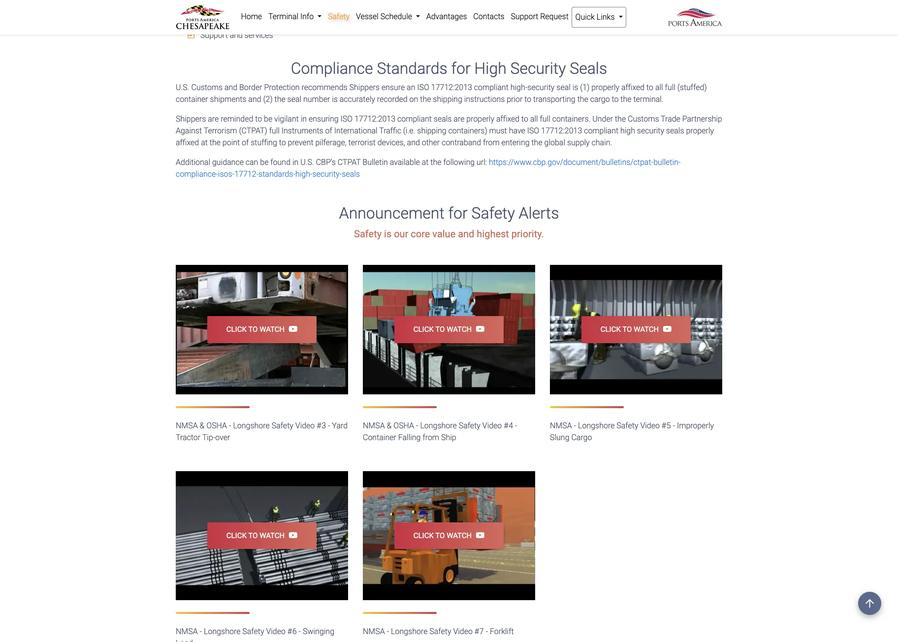 Task type: describe. For each thing, give the bounding box(es) containing it.
nmsa & osha - longshore safety video #3 - yard tractor tip-over
[[176, 421, 348, 442]]

(1)
[[580, 83, 590, 92]]

seals
[[570, 59, 607, 78]]

properly inside u.s. customs and border protection recommends shippers ensure an iso 17712:2013 compliant high-security seal is (1) properly affixed to all full (stuffed) container shipments and (2) the seal number is accurately recorded on the shipping instructions prior to transporting the cargo to the terminal.
[[591, 83, 619, 92]]

links
[[597, 12, 615, 22]]

1 vertical spatial compliant
[[397, 114, 432, 124]]

bulletin
[[363, 158, 388, 167]]

0 horizontal spatial is
[[332, 95, 338, 104]]

the right on
[[420, 95, 431, 104]]

must
[[489, 126, 507, 135]]

improperly
[[677, 421, 714, 430]]

available
[[390, 158, 420, 167]]

our
[[394, 228, 408, 240]]

quick
[[575, 12, 595, 22]]

transporting
[[533, 95, 575, 104]]

click to watch for container
[[413, 325, 472, 334]]

and up shipments
[[224, 83, 237, 92]]

terrorism
[[204, 126, 237, 135]]

(ctpat)
[[239, 126, 267, 135]]

terminal
[[268, 12, 298, 21]]

all inside shippers are reminded to be vigilant in ensuring iso 17712:2013 compliant seals are properly affixed to all full containers.  under the customs trade partnership against terrorism (ctpat) full instruments of international traffic (i.e. shipping containers) must have iso 17712:2013 compliant high security seals properly affixed at the point of stuffing to prevent pilferage, terrorist devices, and other contraband from entering the global supply chain.
[[530, 114, 538, 124]]

at inside shippers are reminded to be vigilant in ensuring iso 17712:2013 compliant seals are properly affixed to all full containers.  under the customs trade partnership against terrorism (ctpat) full instruments of international traffic (i.e. shipping containers) must have iso 17712:2013 compliant high security seals properly affixed at the point of stuffing to prevent pilferage, terrorist devices, and other contraband from entering the global supply chain.
[[201, 138, 208, 147]]

longshore for nmsa - longshore safety video #5 - improperly slung cargo
[[578, 421, 615, 430]]

nmsa for nmsa - longshore safety video #5 - improperly slung cargo
[[550, 421, 572, 430]]

17712:2013 inside u.s. customs and border protection recommends shippers ensure an iso 17712:2013 compliant high-security seal is (1) properly affixed to all full (stuffed) container shipments and (2) the seal number is accurately recorded on the shipping instructions prior to transporting the cargo to the terminal.
[[431, 83, 472, 92]]

the up high
[[615, 114, 626, 124]]

an
[[407, 83, 415, 92]]

1 vertical spatial seal
[[287, 95, 301, 104]]

accurately
[[340, 95, 375, 104]]

support request
[[511, 12, 569, 21]]

nmsa for nmsa - longshore safety video #7 - forklift
[[363, 627, 385, 636]]

vessel
[[356, 12, 379, 21]]

1 horizontal spatial seal
[[556, 83, 571, 92]]

request
[[540, 12, 569, 21]]

supply
[[567, 138, 590, 147]]

the down "other" on the left top of page
[[430, 158, 441, 167]]

alerts
[[519, 204, 559, 223]]

quick links
[[575, 12, 617, 22]]

nmsa for nmsa & osha - longshore safety video #4 - container falling from ship
[[363, 421, 385, 430]]

safety left vessel in the left of the page
[[328, 12, 350, 21]]

the left terminal. on the top right of the page
[[621, 95, 631, 104]]

the left global
[[531, 138, 542, 147]]

2 check square image from the top
[[188, 14, 194, 21]]

2 vertical spatial compliant
[[584, 126, 618, 135]]

from inside nmsa & osha - longshore safety video #4 - container falling from ship
[[423, 433, 439, 442]]

seals inside https://www.cbp.gov/document/bulletins/ctpat-bulletin- compliance-isos-17712-standards-high-security-seals
[[342, 169, 360, 179]]

https://www.cbp.gov/document/bulletins/ctpat-bulletin- compliance-isos-17712-standards-high-security-seals link
[[176, 158, 681, 179]]

video inside nmsa & osha - longshore safety video #3 - yard tractor tip-over
[[295, 421, 315, 430]]

isos-
[[218, 169, 234, 179]]

the down protection
[[275, 95, 285, 104]]

1 vertical spatial u.s.
[[300, 158, 314, 167]]

reminded
[[221, 114, 253, 124]]

17712-
[[234, 169, 259, 179]]

u.s. inside u.s. customs and border protection recommends shippers ensure an iso 17712:2013 compliant high-security seal is (1) properly affixed to all full (stuffed) container shipments and (2) the seal number is accurately recorded on the shipping instructions prior to transporting the cargo to the terminal.
[[176, 83, 189, 92]]

video inside nmsa & osha - longshore safety video #4 - container falling from ship
[[482, 421, 502, 430]]

in inside shippers are reminded to be vigilant in ensuring iso 17712:2013 compliant seals are properly affixed to all full containers.  under the customs trade partnership against terrorism (ctpat) full instruments of international traffic (i.e. shipping containers) must have iso 17712:2013 compliant high security seals properly affixed at the point of stuffing to prevent pilferage, terrorist devices, and other contraband from entering the global supply chain.
[[301, 114, 307, 124]]

announcement
[[339, 204, 444, 223]]

contacts link
[[470, 7, 508, 27]]

ship
[[441, 433, 456, 442]]

compliance
[[291, 59, 373, 78]]

url:
[[477, 158, 487, 167]]

shippers inside u.s. customs and border protection recommends shippers ensure an iso 17712:2013 compliant high-security seal is (1) properly affixed to all full (stuffed) container shipments and (2) the seal number is accurately recorded on the shipping instructions prior to transporting the cargo to the terminal.
[[349, 83, 380, 92]]

all inside u.s. customs and border protection recommends shippers ensure an iso 17712:2013 compliant high-security seal is (1) properly affixed to all full (stuffed) container shipments and (2) the seal number is accurately recorded on the shipping instructions prior to transporting the cargo to the terminal.
[[655, 83, 663, 92]]

high
[[474, 59, 506, 78]]

shipping inside u.s. customs and border protection recommends shippers ensure an iso 17712:2013 compliant high-security seal is (1) properly affixed to all full (stuffed) container shipments and (2) the seal number is accurately recorded on the shipping instructions prior to transporting the cargo to the terminal.
[[433, 95, 462, 104]]

0 horizontal spatial properly
[[466, 114, 494, 124]]

core
[[411, 228, 430, 240]]

load
[[176, 639, 193, 642]]

cargo
[[571, 433, 592, 442]]

and down border
[[248, 95, 261, 104]]

other
[[422, 138, 440, 147]]

go to top image
[[858, 592, 881, 615]]

partnership
[[682, 114, 722, 124]]

safety left #7
[[429, 627, 451, 636]]

longshore inside nmsa & osha - longshore safety video #3 - yard tractor tip-over
[[233, 421, 270, 430]]

found
[[270, 158, 291, 167]]

vessel schedule link
[[353, 7, 423, 27]]

1 horizontal spatial affixed
[[496, 114, 520, 124]]

slung
[[550, 433, 569, 442]]

home
[[241, 12, 262, 21]]

the down terrorism
[[210, 138, 221, 147]]

number
[[303, 95, 330, 104]]

and inside shippers are reminded to be vigilant in ensuring iso 17712:2013 compliant seals are properly affixed to all full containers.  under the customs trade partnership against terrorism (ctpat) full instruments of international traffic (i.e. shipping containers) must have iso 17712:2013 compliant high security seals properly affixed at the point of stuffing to prevent pilferage, terrorist devices, and other contraband from entering the global supply chain.
[[407, 138, 420, 147]]

0 vertical spatial for
[[451, 59, 471, 78]]

instructions
[[464, 95, 505, 104]]

click to watch link for yard
[[207, 316, 316, 343]]

nmsa - longshore safety video #5 - improperly slung cargo
[[550, 421, 714, 442]]

container
[[363, 433, 396, 442]]

terminal.
[[633, 95, 664, 104]]

have
[[509, 126, 525, 135]]

youtube image for #6
[[285, 531, 298, 539]]

1 vertical spatial 17712:2013
[[354, 114, 395, 124]]

standards-
[[259, 169, 295, 179]]

nmsa - longshore safety video #7 - forklift
[[363, 627, 514, 636]]

affixed inside u.s. customs and border protection recommends shippers ensure an iso 17712:2013 compliant high-security seal is (1) properly affixed to all full (stuffed) container shipments and (2) the seal number is accurately recorded on the shipping instructions prior to transporting the cargo to the terminal.
[[621, 83, 645, 92]]

(2)
[[263, 95, 273, 104]]

from inside shippers are reminded to be vigilant in ensuring iso 17712:2013 compliant seals are properly affixed to all full containers.  under the customs trade partnership against terrorism (ctpat) full instruments of international traffic (i.e. shipping containers) must have iso 17712:2013 compliant high security seals properly affixed at the point of stuffing to prevent pilferage, terrorist devices, and other contraband from entering the global supply chain.
[[483, 138, 500, 147]]

video image for yard
[[176, 265, 348, 394]]

terminal info
[[268, 12, 316, 21]]

highest
[[477, 228, 509, 240]]

support request link
[[508, 7, 572, 27]]

#5
[[662, 421, 671, 430]]

trade
[[661, 114, 680, 124]]

support for support request
[[511, 12, 538, 21]]

guidance
[[212, 158, 244, 167]]

0 vertical spatial seals
[[434, 114, 452, 124]]

security
[[510, 59, 566, 78]]

0 horizontal spatial affixed
[[176, 138, 199, 147]]

chain.
[[592, 138, 612, 147]]

& for tractor
[[200, 421, 205, 430]]

osha for falling
[[394, 421, 414, 430]]

video image for cargo
[[550, 265, 722, 394]]

#7
[[475, 627, 484, 636]]

security inside u.s. customs and border protection recommends shippers ensure an iso 17712:2013 compliant high-security seal is (1) properly affixed to all full (stuffed) container shipments and (2) the seal number is accurately recorded on the shipping instructions prior to transporting the cargo to the terminal.
[[527, 83, 555, 92]]

& for falling
[[387, 421, 392, 430]]

safety down announcement
[[354, 228, 382, 240]]

customs inside u.s. customs and border protection recommends shippers ensure an iso 17712:2013 compliant high-security seal is (1) properly affixed to all full (stuffed) container shipments and (2) the seal number is accurately recorded on the shipping instructions prior to transporting the cargo to the terminal.
[[191, 83, 223, 92]]

safety inside nmsa & osha - longshore safety video #3 - yard tractor tip-over
[[272, 421, 293, 430]]

tractor
[[176, 433, 200, 442]]

high- inside u.s. customs and border protection recommends shippers ensure an iso 17712:2013 compliant high-security seal is (1) properly affixed to all full (stuffed) container shipments and (2) the seal number is accurately recorded on the shipping instructions prior to transporting the cargo to the terminal.
[[510, 83, 527, 92]]

check square image
[[188, 31, 194, 39]]

quick links link
[[572, 7, 626, 28]]

youtube image for safety
[[285, 325, 298, 333]]

schedule
[[380, 12, 412, 21]]

1 vertical spatial full
[[540, 114, 550, 124]]

services
[[245, 30, 273, 40]]

instruments
[[282, 126, 323, 135]]

and down behavior and supervision.
[[230, 30, 243, 40]]

shipments
[[210, 95, 246, 104]]

supervision.
[[247, 13, 288, 22]]

safety up highest
[[471, 204, 515, 223]]

standards
[[377, 59, 447, 78]]

1 vertical spatial of
[[242, 138, 249, 147]]

click for container
[[413, 325, 434, 334]]

border
[[239, 83, 262, 92]]

u.s. customs and border protection recommends shippers ensure an iso 17712:2013 compliant high-security seal is (1) properly affixed to all full (stuffed) container shipments and (2) the seal number is accurately recorded on the shipping instructions prior to transporting the cargo to the terminal.
[[176, 83, 707, 104]]

click for cargo
[[601, 325, 621, 334]]

and up support and services
[[232, 13, 245, 22]]

entering
[[501, 138, 530, 147]]

bulletin-
[[653, 158, 681, 167]]



Task type: vqa. For each thing, say whether or not it's contained in the screenshot.
from to the left
yes



Task type: locate. For each thing, give the bounding box(es) containing it.
safety left #5
[[617, 421, 638, 430]]

2 are from the left
[[454, 114, 464, 124]]

1 horizontal spatial shippers
[[349, 83, 380, 92]]

2 horizontal spatial affixed
[[621, 83, 645, 92]]

iso right the have
[[527, 126, 539, 135]]

are
[[208, 114, 219, 124], [454, 114, 464, 124]]

#6
[[287, 627, 297, 636]]

2 horizontal spatial properly
[[686, 126, 714, 135]]

click
[[226, 325, 247, 334], [413, 325, 434, 334], [601, 325, 621, 334], [226, 531, 247, 540], [413, 531, 434, 540]]

affixed down against
[[176, 138, 199, 147]]

1 check square image from the top
[[188, 0, 194, 4]]

0 vertical spatial compliant
[[474, 83, 508, 92]]

0 vertical spatial iso
[[417, 83, 429, 92]]

iso inside u.s. customs and border protection recommends shippers ensure an iso 17712:2013 compliant high-security seal is (1) properly affixed to all full (stuffed) container shipments and (2) the seal number is accurately recorded on the shipping instructions prior to transporting the cargo to the terminal.
[[417, 83, 429, 92]]

0 vertical spatial support
[[511, 12, 538, 21]]

(stuffed)
[[677, 83, 707, 92]]

iso up international
[[340, 114, 353, 124]]

support
[[511, 12, 538, 21], [200, 30, 228, 40]]

longshore for nmsa - longshore safety video #6 - swinging load
[[204, 627, 240, 636]]

international
[[334, 126, 377, 135]]

seals down u.s. customs and border protection recommends shippers ensure an iso 17712:2013 compliant high-security seal is (1) properly affixed to all full (stuffed) container shipments and (2) the seal number is accurately recorded on the shipping instructions prior to transporting the cargo to the terminal. in the top of the page
[[434, 114, 452, 124]]

1 vertical spatial shipping
[[417, 126, 446, 135]]

& inside nmsa & osha - longshore safety video #4 - container falling from ship
[[387, 421, 392, 430]]

youtube image for #7
[[472, 531, 485, 539]]

1 & from the left
[[200, 421, 205, 430]]

click to watch for yard
[[226, 325, 285, 334]]

video for nmsa - longshore safety video #6 - swinging load
[[266, 627, 286, 636]]

0 horizontal spatial full
[[269, 126, 280, 135]]

0 horizontal spatial all
[[530, 114, 538, 124]]

nmsa inside nmsa - longshore safety video #5 - improperly slung cargo
[[550, 421, 572, 430]]

all down transporting
[[530, 114, 538, 124]]

is
[[572, 83, 578, 92], [332, 95, 338, 104], [384, 228, 392, 240]]

all up terminal. on the top right of the page
[[655, 83, 663, 92]]

2 youtube image from the top
[[285, 531, 298, 539]]

traffic
[[379, 126, 401, 135]]

0 vertical spatial properly
[[591, 83, 619, 92]]

0 vertical spatial be
[[264, 114, 272, 124]]

security-
[[312, 169, 342, 179]]

shippers inside shippers are reminded to be vigilant in ensuring iso 17712:2013 compliant seals are properly affixed to all full containers.  under the customs trade partnership against terrorism (ctpat) full instruments of international traffic (i.e. shipping containers) must have iso 17712:2013 compliant high security seals properly affixed at the point of stuffing to prevent pilferage, terrorist devices, and other contraband from entering the global supply chain.
[[176, 114, 206, 124]]

0 horizontal spatial iso
[[340, 114, 353, 124]]

1 vertical spatial from
[[423, 433, 439, 442]]

osha up over
[[206, 421, 227, 430]]

1 vertical spatial shippers
[[176, 114, 206, 124]]

longshore
[[233, 421, 270, 430], [420, 421, 457, 430], [578, 421, 615, 430], [204, 627, 240, 636], [391, 627, 428, 636]]

2 vertical spatial properly
[[686, 126, 714, 135]]

0 horizontal spatial &
[[200, 421, 205, 430]]

1 horizontal spatial properly
[[591, 83, 619, 92]]

1 horizontal spatial are
[[454, 114, 464, 124]]

can
[[246, 158, 258, 167]]

for up safety is our core value and highest priority.
[[448, 204, 468, 223]]

17712:2013 up global
[[541, 126, 582, 135]]

nmsa inside nmsa - longshore safety video #6 - swinging load
[[176, 627, 198, 636]]

0 horizontal spatial osha
[[206, 421, 227, 430]]

osha inside nmsa & osha - longshore safety video #3 - yard tractor tip-over
[[206, 421, 227, 430]]

u.s. up container
[[176, 83, 189, 92]]

1 horizontal spatial 17712:2013
[[431, 83, 472, 92]]

0 horizontal spatial customs
[[191, 83, 223, 92]]

iso right an
[[417, 83, 429, 92]]

17712:2013 up traffic
[[354, 114, 395, 124]]

1 vertical spatial in
[[292, 158, 299, 167]]

recommends
[[302, 83, 347, 92]]

shippers
[[349, 83, 380, 92], [176, 114, 206, 124]]

2 vertical spatial full
[[269, 126, 280, 135]]

value
[[432, 228, 456, 240]]

full inside u.s. customs and border protection recommends shippers ensure an iso 17712:2013 compliant high-security seal is (1) properly affixed to all full (stuffed) container shipments and (2) the seal number is accurately recorded on the shipping instructions prior to transporting the cargo to the terminal.
[[665, 83, 675, 92]]

1 horizontal spatial &
[[387, 421, 392, 430]]

is left (1)
[[572, 83, 578, 92]]

is left our on the top left of page
[[384, 228, 392, 240]]

customs
[[191, 83, 223, 92], [628, 114, 659, 124]]

compliant up "(i.e."
[[397, 114, 432, 124]]

of
[[325, 126, 332, 135], [242, 138, 249, 147]]

0 horizontal spatial support
[[200, 30, 228, 40]]

of up pilferage,
[[325, 126, 332, 135]]

1 horizontal spatial from
[[483, 138, 500, 147]]

additional
[[176, 158, 210, 167]]

youtube image
[[285, 325, 298, 333], [285, 531, 298, 539]]

vigilant
[[274, 114, 299, 124]]

2 horizontal spatial seals
[[666, 126, 684, 135]]

cbp's
[[316, 158, 336, 167]]

0 vertical spatial affixed
[[621, 83, 645, 92]]

global
[[544, 138, 565, 147]]

click to watch for cargo
[[601, 325, 659, 334]]

1 vertical spatial properly
[[466, 114, 494, 124]]

contacts
[[473, 12, 504, 21]]

video image
[[176, 265, 348, 394], [363, 265, 535, 394], [550, 265, 722, 394], [176, 471, 348, 600], [363, 471, 535, 600]]

0 horizontal spatial high-
[[295, 169, 312, 179]]

0 horizontal spatial are
[[208, 114, 219, 124]]

support and services
[[198, 30, 273, 40]]

and right value
[[458, 228, 474, 240]]

1 vertical spatial at
[[422, 158, 429, 167]]

1 vertical spatial be
[[260, 158, 269, 167]]

1 youtube image from the top
[[285, 325, 298, 333]]

properly up cargo
[[591, 83, 619, 92]]

(i.e.
[[403, 126, 415, 135]]

1 osha from the left
[[206, 421, 227, 430]]

click to watch link
[[207, 316, 316, 343], [395, 316, 504, 343], [582, 316, 691, 343], [207, 522, 316, 549], [395, 522, 504, 549]]

2 horizontal spatial full
[[665, 83, 675, 92]]

high- up prior
[[510, 83, 527, 92]]

youtube image
[[472, 325, 485, 333], [659, 325, 672, 333], [472, 531, 485, 539]]

for
[[451, 59, 471, 78], [448, 204, 468, 223]]

watch for yard
[[260, 325, 285, 334]]

1 horizontal spatial iso
[[417, 83, 429, 92]]

0 vertical spatial shipping
[[433, 95, 462, 104]]

falling
[[398, 433, 421, 442]]

swinging
[[303, 627, 334, 636]]

customs up high
[[628, 114, 659, 124]]

https://www.cbp.gov/document/bulletins/ctpat-
[[489, 158, 653, 167]]

over
[[215, 433, 230, 442]]

shipping up "other" on the left top of page
[[417, 126, 446, 135]]

watch for cargo
[[634, 325, 659, 334]]

properly down partnership
[[686, 126, 714, 135]]

0 vertical spatial of
[[325, 126, 332, 135]]

video left #5
[[640, 421, 660, 430]]

17712:2013 down compliance standards for high security seals
[[431, 83, 472, 92]]

2 horizontal spatial is
[[572, 83, 578, 92]]

on
[[409, 95, 418, 104]]

& inside nmsa & osha - longshore safety video #3 - yard tractor tip-over
[[200, 421, 205, 430]]

2 horizontal spatial compliant
[[584, 126, 618, 135]]

from down 'must'
[[483, 138, 500, 147]]

0 vertical spatial in
[[301, 114, 307, 124]]

security right high
[[637, 126, 664, 135]]

shipping inside shippers are reminded to be vigilant in ensuring iso 17712:2013 compliant seals are properly affixed to all full containers.  under the customs trade partnership against terrorism (ctpat) full instruments of international traffic (i.e. shipping containers) must have iso 17712:2013 compliant high security seals properly affixed at the point of stuffing to prevent pilferage, terrorist devices, and other contraband from entering the global supply chain.
[[417, 126, 446, 135]]

nmsa for nmsa & osha - longshore safety video #3 - yard tractor tip-over
[[176, 421, 198, 430]]

support for support and services
[[200, 30, 228, 40]]

containers.
[[552, 114, 590, 124]]

#4
[[504, 421, 513, 430]]

support left the "request"
[[511, 12, 538, 21]]

full down transporting
[[540, 114, 550, 124]]

2 vertical spatial is
[[384, 228, 392, 240]]

be left vigilant
[[264, 114, 272, 124]]

0 vertical spatial high-
[[510, 83, 527, 92]]

terminal info link
[[265, 7, 325, 27]]

terrorist
[[348, 138, 376, 147]]

longshore inside nmsa - longshore safety video #6 - swinging load
[[204, 627, 240, 636]]

safety link
[[325, 7, 353, 27]]

cargo
[[590, 95, 610, 104]]

1 horizontal spatial osha
[[394, 421, 414, 430]]

full up stuffing
[[269, 126, 280, 135]]

1 vertical spatial security
[[637, 126, 664, 135]]

0 horizontal spatial shippers
[[176, 114, 206, 124]]

seal up transporting
[[556, 83, 571, 92]]

osha up the falling on the left bottom
[[394, 421, 414, 430]]

be right "can"
[[260, 158, 269, 167]]

high
[[620, 126, 635, 135]]

support down the behavior
[[200, 30, 228, 40]]

yard
[[332, 421, 348, 430]]

high- inside https://www.cbp.gov/document/bulletins/ctpat-bulletin- compliance-isos-17712-standards-high-security-seals
[[295, 169, 312, 179]]

properly up containers)
[[466, 114, 494, 124]]

video left #6
[[266, 627, 286, 636]]

high- down additional guidance can be found in u.s. cbp's ctpat bulletin available at the following url: on the top
[[295, 169, 312, 179]]

compliant up instructions
[[474, 83, 508, 92]]

safety left #6
[[242, 627, 264, 636]]

safety inside nmsa - longshore safety video #5 - improperly slung cargo
[[617, 421, 638, 430]]

seals down the trade
[[666, 126, 684, 135]]

1 vertical spatial is
[[332, 95, 338, 104]]

1 vertical spatial for
[[448, 204, 468, 223]]

for left high
[[451, 59, 471, 78]]

in up instruments
[[301, 114, 307, 124]]

safety inside nmsa & osha - longshore safety video #4 - container falling from ship
[[459, 421, 480, 430]]

compliant inside u.s. customs and border protection recommends shippers ensure an iso 17712:2013 compliant high-security seal is (1) properly affixed to all full (stuffed) container shipments and (2) the seal number is accurately recorded on the shipping instructions prior to transporting the cargo to the terminal.
[[474, 83, 508, 92]]

1 vertical spatial youtube image
[[285, 531, 298, 539]]

click to watch link for container
[[395, 316, 504, 343]]

shippers up 'accurately'
[[349, 83, 380, 92]]

security up transporting
[[527, 83, 555, 92]]

& up 'tip-'
[[200, 421, 205, 430]]

home link
[[238, 7, 265, 27]]

longshore for nmsa - longshore safety video #7 - forklift
[[391, 627, 428, 636]]

container
[[176, 95, 208, 104]]

affixed up the have
[[496, 114, 520, 124]]

0 vertical spatial shippers
[[349, 83, 380, 92]]

are up terrorism
[[208, 114, 219, 124]]

against
[[176, 126, 202, 135]]

1 horizontal spatial full
[[540, 114, 550, 124]]

in right found
[[292, 158, 299, 167]]

&
[[200, 421, 205, 430], [387, 421, 392, 430]]

2 vertical spatial seals
[[342, 169, 360, 179]]

0 horizontal spatial of
[[242, 138, 249, 147]]

0 horizontal spatial in
[[292, 158, 299, 167]]

check square image
[[188, 0, 194, 4], [188, 14, 194, 21]]

forklift
[[490, 627, 514, 636]]

and
[[232, 13, 245, 22], [230, 30, 243, 40], [224, 83, 237, 92], [248, 95, 261, 104], [407, 138, 420, 147], [458, 228, 474, 240]]

1 vertical spatial support
[[200, 30, 228, 40]]

customs up container
[[191, 83, 223, 92]]

ensuring
[[309, 114, 339, 124]]

osha inside nmsa & osha - longshore safety video #4 - container falling from ship
[[394, 421, 414, 430]]

1 vertical spatial check square image
[[188, 14, 194, 21]]

recorded
[[377, 95, 408, 104]]

1 horizontal spatial security
[[637, 126, 664, 135]]

0 horizontal spatial from
[[423, 433, 439, 442]]

customs inside shippers are reminded to be vigilant in ensuring iso 17712:2013 compliant seals are properly affixed to all full containers.  under the customs trade partnership against terrorism (ctpat) full instruments of international traffic (i.e. shipping containers) must have iso 17712:2013 compliant high security seals properly affixed at the point of stuffing to prevent pilferage, terrorist devices, and other contraband from entering the global supply chain.
[[628, 114, 659, 124]]

seals down ctpat
[[342, 169, 360, 179]]

0 vertical spatial all
[[655, 83, 663, 92]]

0 vertical spatial customs
[[191, 83, 223, 92]]

2 & from the left
[[387, 421, 392, 430]]

video left #7
[[453, 627, 473, 636]]

1 vertical spatial iso
[[340, 114, 353, 124]]

0 horizontal spatial 17712:2013
[[354, 114, 395, 124]]

under
[[592, 114, 613, 124]]

1 horizontal spatial is
[[384, 228, 392, 240]]

0 vertical spatial u.s.
[[176, 83, 189, 92]]

to
[[647, 83, 653, 92], [524, 95, 531, 104], [612, 95, 619, 104], [255, 114, 262, 124], [521, 114, 528, 124], [279, 138, 286, 147], [248, 325, 258, 334], [435, 325, 445, 334], [622, 325, 632, 334], [248, 531, 258, 540], [435, 531, 445, 540]]

are up containers)
[[454, 114, 464, 124]]

click for yard
[[226, 325, 247, 334]]

security inside shippers are reminded to be vigilant in ensuring iso 17712:2013 compliant seals are properly affixed to all full containers.  under the customs trade partnership against terrorism (ctpat) full instruments of international traffic (i.e. shipping containers) must have iso 17712:2013 compliant high security seals properly affixed at the point of stuffing to prevent pilferage, terrorist devices, and other contraband from entering the global supply chain.
[[637, 126, 664, 135]]

0 horizontal spatial u.s.
[[176, 83, 189, 92]]

2 vertical spatial affixed
[[176, 138, 199, 147]]

1 vertical spatial all
[[530, 114, 538, 124]]

0 vertical spatial seal
[[556, 83, 571, 92]]

click to watch
[[226, 325, 285, 334], [413, 325, 472, 334], [601, 325, 659, 334], [226, 531, 285, 540], [413, 531, 472, 540]]

1 horizontal spatial seals
[[434, 114, 452, 124]]

prevent
[[288, 138, 313, 147]]

1 horizontal spatial at
[[422, 158, 429, 167]]

#3
[[317, 421, 326, 430]]

shippers up against
[[176, 114, 206, 124]]

seals
[[434, 114, 452, 124], [666, 126, 684, 135], [342, 169, 360, 179]]

nmsa
[[176, 421, 198, 430], [363, 421, 385, 430], [550, 421, 572, 430], [176, 627, 198, 636], [363, 627, 385, 636]]

affixed up terminal. on the top right of the page
[[621, 83, 645, 92]]

click to watch link for cargo
[[582, 316, 691, 343]]

behavior
[[200, 13, 230, 22]]

osha
[[206, 421, 227, 430], [394, 421, 414, 430]]

announcement for safety alerts
[[339, 204, 559, 223]]

seal down protection
[[287, 95, 301, 104]]

contraband
[[442, 138, 481, 147]]

devices,
[[377, 138, 405, 147]]

and down "(i.e."
[[407, 138, 420, 147]]

compliant
[[474, 83, 508, 92], [397, 114, 432, 124], [584, 126, 618, 135]]

video inside nmsa - longshore safety video #6 - swinging load
[[266, 627, 286, 636]]

1 horizontal spatial high-
[[510, 83, 527, 92]]

in
[[301, 114, 307, 124], [292, 158, 299, 167]]

1 horizontal spatial compliant
[[474, 83, 508, 92]]

from left 'ship'
[[423, 433, 439, 442]]

safety is our core value and highest priority.
[[354, 228, 544, 240]]

prior
[[507, 95, 523, 104]]

video left #4
[[482, 421, 502, 430]]

point
[[222, 138, 240, 147]]

osha for tractor
[[206, 421, 227, 430]]

video left #3
[[295, 421, 315, 430]]

0 horizontal spatial compliant
[[397, 114, 432, 124]]

0 vertical spatial is
[[572, 83, 578, 92]]

is down recommends
[[332, 95, 338, 104]]

from
[[483, 138, 500, 147], [423, 433, 439, 442]]

youtube image for safety
[[472, 325, 485, 333]]

behavior and supervision.
[[198, 13, 288, 22]]

1 vertical spatial seals
[[666, 126, 684, 135]]

0 vertical spatial youtube image
[[285, 325, 298, 333]]

safety inside nmsa - longshore safety video #6 - swinging load
[[242, 627, 264, 636]]

safety left #4
[[459, 421, 480, 430]]

2 vertical spatial iso
[[527, 126, 539, 135]]

ensure
[[381, 83, 405, 92]]

2 vertical spatial 17712:2013
[[541, 126, 582, 135]]

0 horizontal spatial security
[[527, 83, 555, 92]]

video for nmsa - longshore safety video #5 - improperly slung cargo
[[640, 421, 660, 430]]

video for nmsa - longshore safety video #7 - forklift
[[453, 627, 473, 636]]

1 horizontal spatial of
[[325, 126, 332, 135]]

nmsa - longshore safety video #6 - swinging load
[[176, 627, 334, 642]]

at right available
[[422, 158, 429, 167]]

0 vertical spatial full
[[665, 83, 675, 92]]

video inside nmsa - longshore safety video #5 - improperly slung cargo
[[640, 421, 660, 430]]

1 horizontal spatial customs
[[628, 114, 659, 124]]

nmsa inside nmsa & osha - longshore safety video #4 - container falling from ship
[[363, 421, 385, 430]]

safety left #3
[[272, 421, 293, 430]]

shippers are reminded to be vigilant in ensuring iso 17712:2013 compliant seals are properly affixed to all full containers.  under the customs trade partnership against terrorism (ctpat) full instruments of international traffic (i.e. shipping containers) must have iso 17712:2013 compliant high security seals properly affixed at the point of stuffing to prevent pilferage, terrorist devices, and other contraband from entering the global supply chain.
[[176, 114, 722, 147]]

2 horizontal spatial 17712:2013
[[541, 126, 582, 135]]

longshore inside nmsa & osha - longshore safety video #4 - container falling from ship
[[420, 421, 457, 430]]

0 vertical spatial 17712:2013
[[431, 83, 472, 92]]

shipping down compliance standards for high security seals
[[433, 95, 462, 104]]

watch for container
[[447, 325, 472, 334]]

protection
[[264, 83, 300, 92]]

& up the container
[[387, 421, 392, 430]]

1 vertical spatial high-
[[295, 169, 312, 179]]

youtube image for #5
[[659, 325, 672, 333]]

u.s.
[[176, 83, 189, 92], [300, 158, 314, 167]]

u.s. left "cbp's" on the left top of the page
[[300, 158, 314, 167]]

containers)
[[448, 126, 487, 135]]

0 vertical spatial at
[[201, 138, 208, 147]]

of right point at the top left
[[242, 138, 249, 147]]

video image for container
[[363, 265, 535, 394]]

longshore inside nmsa - longshore safety video #5 - improperly slung cargo
[[578, 421, 615, 430]]

the
[[275, 95, 285, 104], [420, 95, 431, 104], [577, 95, 588, 104], [621, 95, 631, 104], [615, 114, 626, 124], [210, 138, 221, 147], [531, 138, 542, 147], [430, 158, 441, 167]]

1 horizontal spatial in
[[301, 114, 307, 124]]

2 osha from the left
[[394, 421, 414, 430]]

full left (stuffed)
[[665, 83, 675, 92]]

1 are from the left
[[208, 114, 219, 124]]

2 horizontal spatial iso
[[527, 126, 539, 135]]

at down against
[[201, 138, 208, 147]]

17712:2013
[[431, 83, 472, 92], [354, 114, 395, 124], [541, 126, 582, 135]]

nmsa inside nmsa & osha - longshore safety video #3 - yard tractor tip-over
[[176, 421, 198, 430]]

the down (1)
[[577, 95, 588, 104]]

advantages link
[[423, 7, 470, 27]]

0 vertical spatial check square image
[[188, 0, 194, 4]]

vessel schedule
[[356, 12, 414, 21]]

0 vertical spatial from
[[483, 138, 500, 147]]

nmsa for nmsa - longshore safety video #6 - swinging load
[[176, 627, 198, 636]]

additional guidance can be found in u.s. cbp's ctpat bulletin available at the following url:
[[176, 158, 489, 167]]

be inside shippers are reminded to be vigilant in ensuring iso 17712:2013 compliant seals are properly affixed to all full containers.  under the customs trade partnership against terrorism (ctpat) full instruments of international traffic (i.e. shipping containers) must have iso 17712:2013 compliant high security seals properly affixed at the point of stuffing to prevent pilferage, terrorist devices, and other contraband from entering the global supply chain.
[[264, 114, 272, 124]]

compliant up the chain.
[[584, 126, 618, 135]]



